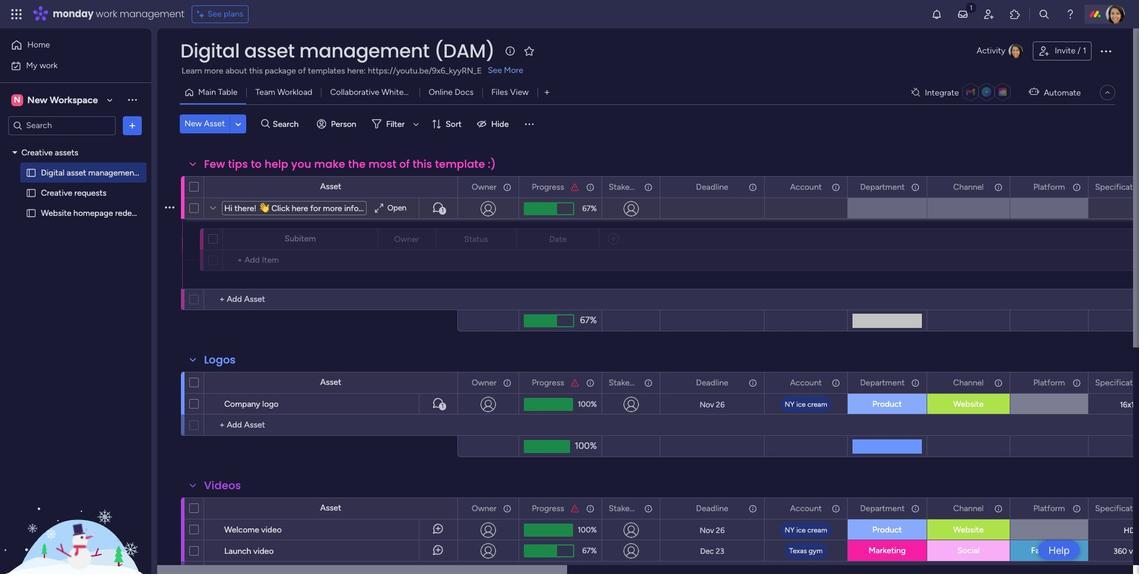 Task type: locate. For each thing, give the bounding box(es) containing it.
new down main
[[185, 119, 202, 129]]

0 vertical spatial 1
[[1083, 46, 1086, 56]]

asset inside the new asset button
[[204, 119, 225, 129]]

1 vertical spatial website
[[953, 399, 984, 409]]

lottie animation element
[[0, 454, 151, 574]]

3 account field from the top
[[787, 502, 825, 515]]

integrate
[[925, 88, 959, 98]]

new asset
[[185, 119, 225, 129]]

2 progress field from the top
[[529, 376, 567, 389]]

help image
[[1064, 8, 1076, 20]]

1 progress from the top
[[532, 182, 564, 192]]

1 there's a configuration issue.
select which status columns will affect the progress calculation image from the top
[[570, 378, 580, 388]]

list box containing creative assets
[[0, 140, 164, 383]]

3 specificatio from the top
[[1095, 503, 1139, 513]]

2 ice from the top
[[796, 526, 806, 535]]

asset up "creative requests"
[[67, 168, 86, 178]]

ice
[[796, 400, 806, 409], [796, 526, 806, 535]]

0 horizontal spatial new
[[27, 94, 47, 105]]

deadline field for logos
[[693, 376, 731, 389]]

0 vertical spatial ny ice cream
[[785, 400, 827, 409]]

1 vertical spatial department
[[860, 378, 905, 388]]

view
[[510, 87, 529, 97]]

files view button
[[482, 83, 538, 102]]

of inside learn more about this package of templates here: https://youtu.be/9x6_kyyrn_e see more
[[298, 66, 306, 76]]

Videos field
[[201, 478, 244, 494]]

whiteboard
[[381, 87, 425, 97]]

0 vertical spatial public board image
[[26, 187, 37, 198]]

specificatio for 3rd specificatio field from the bottom of the page
[[1095, 182, 1139, 192]]

2 nov 26 from the top
[[700, 526, 725, 535]]

there!
[[234, 203, 257, 214]]

product
[[872, 399, 902, 409], [872, 525, 902, 535]]

1 vertical spatial specificatio
[[1095, 378, 1139, 388]]

work inside "button"
[[40, 60, 58, 70]]

2 department from the top
[[860, 378, 905, 388]]

2 account field from the top
[[787, 376, 825, 389]]

there's a configuration issue.
select which status columns will affect the progress calculation image
[[570, 182, 580, 192]]

360
[[1114, 547, 1127, 556]]

asset up package at the top of the page
[[244, 37, 295, 64]]

platform field for few tips to help you make the most of this template :)
[[1030, 181, 1068, 194]]

1 vertical spatial deadline
[[696, 378, 728, 388]]

creative requests
[[41, 188, 107, 198]]

1 vertical spatial platform
[[1033, 378, 1065, 388]]

my work button
[[7, 56, 128, 75]]

owner for few tips to help you make the most of this template :)
[[472, 182, 497, 192]]

1 vertical spatial progress field
[[529, 376, 567, 389]]

1 vertical spatial 100 %
[[578, 526, 597, 535]]

deadline for logos
[[696, 378, 728, 388]]

3 account from the top
[[790, 503, 822, 513]]

public board image for creative requests
[[26, 187, 37, 198]]

there's a configuration issue.
select which status columns will affect the progress calculation image
[[570, 378, 580, 388], [570, 504, 580, 513]]

stakehoders
[[609, 182, 655, 192], [609, 378, 655, 388], [609, 503, 655, 513]]

see left plans
[[207, 9, 222, 19]]

new inside button
[[185, 119, 202, 129]]

1 vertical spatial stakehoders
[[609, 378, 655, 388]]

1 vertical spatial ice
[[796, 526, 806, 535]]

more up the main table button
[[204, 66, 223, 76]]

0 horizontal spatial digital asset management (dam)
[[41, 168, 164, 178]]

2 vertical spatial account
[[790, 503, 822, 513]]

cream
[[807, 400, 827, 409], [807, 526, 827, 535]]

(dam) up docs at the left of page
[[434, 37, 495, 64]]

1 vertical spatial 1 button
[[419, 393, 457, 415]]

nov 26
[[700, 400, 725, 409], [700, 526, 725, 535]]

1 vertical spatial owner
[[472, 378, 497, 388]]

1 specificatio field from the top
[[1092, 181, 1139, 194]]

learn more about this package of templates here: https://youtu.be/9x6_kyyrn_e see more
[[182, 65, 523, 76]]

1 100 from the top
[[578, 400, 591, 409]]

2 % from the top
[[591, 400, 597, 409]]

account for videos
[[790, 503, 822, 513]]

of right package at the top of the page
[[298, 66, 306, 76]]

1 vertical spatial product
[[872, 525, 902, 535]]

owner field for videos
[[469, 502, 500, 515]]

video down welcome video
[[253, 546, 274, 557]]

1 vertical spatial 100
[[578, 526, 591, 535]]

here:
[[347, 66, 366, 76]]

1 vertical spatial there's a configuration issue.
select which status columns will affect the progress calculation image
[[570, 504, 580, 513]]

logos
[[204, 352, 236, 367]]

23
[[716, 547, 724, 556]]

2 platform from the top
[[1033, 378, 1065, 388]]

3 stakehoders field from the top
[[606, 502, 655, 515]]

see left more
[[488, 65, 502, 75]]

2 progress from the top
[[532, 378, 564, 388]]

0 vertical spatial 1 button
[[419, 198, 457, 219]]

more
[[504, 65, 523, 75]]

1 vertical spatial nov 26
[[700, 526, 725, 535]]

1 horizontal spatial digital asset management (dam)
[[180, 37, 495, 64]]

0 vertical spatial of
[[298, 66, 306, 76]]

digital up learn
[[180, 37, 240, 64]]

package
[[265, 66, 296, 76]]

2 vertical spatial specificatio field
[[1092, 502, 1139, 515]]

creative left requests on the top left
[[41, 188, 72, 198]]

1 vertical spatial this
[[413, 157, 432, 171]]

team workload button
[[246, 83, 321, 102]]

1 vertical spatial public board image
[[26, 207, 37, 219]]

0 horizontal spatial asset
[[67, 168, 86, 178]]

2 100 % from the top
[[578, 526, 597, 535]]

1 for hi there!   👋  click here for more information  →
[[441, 207, 444, 214]]

100%
[[575, 441, 597, 452]]

1 1 button from the top
[[419, 198, 457, 219]]

invite / 1 button
[[1033, 42, 1092, 61]]

learn
[[182, 66, 202, 76]]

2 stakehoders from the top
[[609, 378, 655, 388]]

1 stakehoders from the top
[[609, 182, 655, 192]]

1 horizontal spatial new
[[185, 119, 202, 129]]

hd
[[1124, 526, 1135, 535]]

3 owner from the top
[[472, 503, 497, 513]]

1 nov 26 from the top
[[700, 400, 725, 409]]

1 vertical spatial new
[[185, 119, 202, 129]]

4 % from the top
[[591, 546, 597, 555]]

video for launch video
[[253, 546, 274, 557]]

3 deadline field from the top
[[693, 502, 731, 515]]

1 26 from the top
[[716, 400, 725, 409]]

0 vertical spatial + add asset text field
[[210, 292, 452, 307]]

1 button
[[419, 198, 457, 219], [419, 393, 457, 415]]

3 progress from the top
[[532, 503, 564, 513]]

2 account from the top
[[790, 378, 822, 388]]

template
[[435, 157, 485, 171]]

0 vertical spatial website
[[41, 208, 71, 218]]

welcome video
[[224, 525, 282, 535]]

2 stakehoders field from the top
[[606, 376, 655, 389]]

3 channel field from the top
[[950, 502, 987, 515]]

1 channel from the top
[[953, 182, 984, 192]]

progress
[[532, 182, 564, 192], [532, 378, 564, 388], [532, 503, 564, 513]]

search everything image
[[1038, 8, 1050, 20]]

2 product from the top
[[872, 525, 902, 535]]

1 vertical spatial department field
[[857, 376, 908, 389]]

list box
[[0, 140, 164, 383]]

menu image
[[523, 118, 535, 130]]

new workspace
[[27, 94, 98, 105]]

this right the about
[[249, 66, 263, 76]]

0 vertical spatial platform field
[[1030, 181, 1068, 194]]

workspace image
[[11, 93, 23, 106]]

2 vertical spatial platform
[[1033, 503, 1065, 513]]

ny
[[785, 400, 795, 409], [785, 526, 795, 535]]

360 view
[[1114, 547, 1139, 556]]

gym
[[809, 547, 823, 555]]

redesign
[[115, 208, 147, 218]]

0 vertical spatial deadline field
[[693, 181, 731, 194]]

account field for logos
[[787, 376, 825, 389]]

2 67 % from the top
[[582, 546, 597, 555]]

100
[[578, 400, 591, 409], [578, 526, 591, 535]]

1 + add asset text field from the top
[[210, 292, 452, 307]]

2 vertical spatial 1
[[441, 403, 444, 410]]

3 department from the top
[[860, 503, 905, 513]]

3 specificatio field from the top
[[1092, 502, 1139, 515]]

option
[[0, 142, 151, 144]]

online
[[429, 87, 453, 97]]

deadline for videos
[[696, 503, 728, 513]]

owner field for few tips to help you make the most of this template :)
[[469, 181, 500, 194]]

1 product from the top
[[872, 399, 902, 409]]

dec
[[700, 547, 714, 556]]

2 vertical spatial deadline field
[[693, 502, 731, 515]]

0 vertical spatial department
[[860, 182, 905, 192]]

2 deadline from the top
[[696, 378, 728, 388]]

1 vertical spatial account
[[790, 378, 822, 388]]

1 horizontal spatial work
[[96, 7, 117, 21]]

view
[[1129, 547, 1139, 556]]

1 vertical spatial specificatio field
[[1092, 376, 1139, 389]]

1 vertical spatial management
[[299, 37, 430, 64]]

2 public board image from the top
[[26, 207, 37, 219]]

public board image
[[26, 187, 37, 198], [26, 207, 37, 219]]

deadline
[[696, 182, 728, 192], [696, 378, 728, 388], [696, 503, 728, 513]]

1 platform from the top
[[1033, 182, 1065, 192]]

of
[[298, 66, 306, 76], [399, 157, 410, 171]]

of right most
[[399, 157, 410, 171]]

1 vertical spatial owner field
[[469, 376, 500, 389]]

2 specificatio field from the top
[[1092, 376, 1139, 389]]

2 vertical spatial stakehoders
[[609, 503, 655, 513]]

deadline field for videos
[[693, 502, 731, 515]]

website for company logo
[[953, 399, 984, 409]]

open button
[[371, 201, 409, 215]]

1 vertical spatial channel field
[[950, 376, 987, 389]]

1 owner from the top
[[472, 182, 497, 192]]

1 vertical spatial more
[[323, 203, 342, 214]]

online docs button
[[420, 83, 482, 102]]

100 %
[[578, 400, 597, 409], [578, 526, 597, 535]]

0 vertical spatial 100
[[578, 400, 591, 409]]

1 owner field from the top
[[469, 181, 500, 194]]

column information image
[[586, 182, 595, 192], [911, 182, 920, 192], [503, 378, 512, 388], [586, 378, 595, 388], [831, 378, 841, 388], [994, 378, 1003, 388], [1072, 378, 1082, 388], [503, 504, 512, 513], [748, 504, 758, 513], [911, 504, 920, 513]]

0 vertical spatial platform
[[1033, 182, 1065, 192]]

creative
[[21, 147, 53, 158], [41, 188, 72, 198]]

options image
[[1099, 44, 1113, 58], [643, 177, 651, 197], [748, 177, 756, 197], [993, 177, 1001, 197], [831, 177, 839, 197], [748, 373, 756, 393], [831, 373, 839, 393], [585, 499, 593, 519], [643, 499, 651, 519], [748, 499, 756, 519], [993, 499, 1001, 519], [1071, 499, 1080, 519]]

3 platform from the top
[[1033, 503, 1065, 513]]

Channel field
[[950, 181, 987, 194], [950, 376, 987, 389], [950, 502, 987, 515]]

docs
[[455, 87, 474, 97]]

tips
[[228, 157, 248, 171]]

notifications image
[[931, 8, 943, 20]]

1 public board image from the top
[[26, 187, 37, 198]]

1 vertical spatial (dam)
[[139, 168, 164, 178]]

Progress field
[[529, 181, 567, 194], [529, 376, 567, 389], [529, 502, 567, 515]]

0 vertical spatial nov
[[700, 400, 714, 409]]

see more link
[[487, 65, 524, 77]]

workload
[[277, 87, 312, 97]]

1 horizontal spatial (dam)
[[434, 37, 495, 64]]

2 platform field from the top
[[1030, 376, 1068, 389]]

0 horizontal spatial of
[[298, 66, 306, 76]]

activity
[[977, 46, 1006, 56]]

1 vertical spatial 67 %
[[582, 546, 597, 555]]

(dam) up redesign
[[139, 168, 164, 178]]

options image
[[126, 120, 138, 131], [502, 177, 510, 197], [585, 177, 593, 197], [910, 177, 918, 197], [1071, 177, 1080, 197], [165, 194, 174, 222], [502, 373, 510, 393], [585, 373, 593, 393], [643, 373, 651, 393], [910, 373, 918, 393], [993, 373, 1001, 393], [1071, 373, 1080, 393], [502, 499, 510, 519], [910, 499, 918, 519], [831, 499, 839, 519]]

channel for second channel field from the bottom of the page
[[953, 378, 984, 388]]

1 button for company logo
[[419, 393, 457, 415]]

1 vertical spatial work
[[40, 60, 58, 70]]

2 deadline field from the top
[[693, 376, 731, 389]]

autopilot image
[[1029, 84, 1039, 100]]

2 vertical spatial channel
[[953, 503, 984, 513]]

0 vertical spatial owner field
[[469, 181, 500, 194]]

1 department from the top
[[860, 182, 905, 192]]

0 vertical spatial specificatio field
[[1092, 181, 1139, 194]]

this left template
[[413, 157, 432, 171]]

Owner field
[[469, 181, 500, 194], [469, 376, 500, 389], [469, 502, 500, 515]]

1 platform field from the top
[[1030, 181, 1068, 194]]

digital asset management (dam)
[[180, 37, 495, 64], [41, 168, 164, 178]]

Deadline field
[[693, 181, 731, 194], [693, 376, 731, 389], [693, 502, 731, 515]]

2 nov from the top
[[700, 526, 714, 535]]

new
[[27, 94, 47, 105], [185, 119, 202, 129]]

0 vertical spatial 100 %
[[578, 400, 597, 409]]

2 specificatio from the top
[[1095, 378, 1139, 388]]

1 horizontal spatial see
[[488, 65, 502, 75]]

workspace
[[50, 94, 98, 105]]

Platform field
[[1030, 181, 1068, 194], [1030, 376, 1068, 389], [1030, 502, 1068, 515]]

1 button for hi there!   👋  click here for more information  →
[[419, 198, 457, 219]]

website inside list box
[[41, 208, 71, 218]]

2 67 from the top
[[582, 546, 591, 555]]

0 vertical spatial this
[[249, 66, 263, 76]]

Account field
[[787, 181, 825, 194], [787, 376, 825, 389], [787, 502, 825, 515]]

1 vertical spatial account field
[[787, 376, 825, 389]]

new right the n
[[27, 94, 47, 105]]

26
[[716, 400, 725, 409], [716, 526, 725, 535]]

0 vertical spatial owner
[[472, 182, 497, 192]]

Specificatio field
[[1092, 181, 1139, 194], [1092, 376, 1139, 389], [1092, 502, 1139, 515]]

1 inside invite / 1 button
[[1083, 46, 1086, 56]]

this inside few tips to help you make the most of this template :) field
[[413, 157, 432, 171]]

Stakehoders field
[[606, 181, 655, 194], [606, 376, 655, 389], [606, 502, 655, 515]]

0 vertical spatial 67
[[582, 204, 591, 213]]

2 channel from the top
[[953, 378, 984, 388]]

1 vertical spatial + add asset text field
[[210, 418, 452, 433]]

work
[[96, 7, 117, 21], [40, 60, 58, 70]]

2 vertical spatial deadline
[[696, 503, 728, 513]]

0 vertical spatial progress
[[532, 182, 564, 192]]

0 vertical spatial asset
[[244, 37, 295, 64]]

main table
[[198, 87, 238, 97]]

2 there's a configuration issue.
select which status columns will affect the progress calculation image from the top
[[570, 504, 580, 513]]

3 owner field from the top
[[469, 502, 500, 515]]

help
[[1048, 544, 1070, 556]]

0 vertical spatial new
[[27, 94, 47, 105]]

requests
[[74, 188, 107, 198]]

Search field
[[270, 116, 305, 132]]

few
[[204, 157, 225, 171]]

3 department field from the top
[[857, 502, 908, 515]]

0 vertical spatial management
[[120, 7, 184, 21]]

digital down creative assets
[[41, 168, 65, 178]]

0 horizontal spatial work
[[40, 60, 58, 70]]

work right monday
[[96, 7, 117, 21]]

0 vertical spatial stakehoders
[[609, 182, 655, 192]]

1 vertical spatial 1
[[441, 207, 444, 214]]

digital
[[180, 37, 240, 64], [41, 168, 65, 178]]

texas gym
[[789, 547, 823, 555]]

0 vertical spatial cream
[[807, 400, 827, 409]]

table
[[218, 87, 238, 97]]

0 horizontal spatial see
[[207, 9, 222, 19]]

67
[[582, 204, 591, 213], [582, 546, 591, 555]]

logo
[[262, 399, 279, 409]]

1 ny ice cream from the top
[[785, 400, 827, 409]]

help button
[[1038, 540, 1080, 560]]

1 vertical spatial digital asset management (dam)
[[41, 168, 164, 178]]

2 100 from the top
[[578, 526, 591, 535]]

website
[[41, 208, 71, 218], [953, 399, 984, 409], [953, 525, 984, 535]]

asset
[[204, 119, 225, 129], [320, 182, 341, 192], [320, 377, 341, 387], [320, 503, 341, 513]]

0 vertical spatial see
[[207, 9, 222, 19]]

column information image
[[503, 182, 512, 192], [644, 182, 653, 192], [748, 182, 758, 192], [831, 182, 841, 192], [994, 182, 1003, 192], [1072, 182, 1082, 192], [644, 378, 653, 388], [748, 378, 758, 388], [911, 378, 920, 388], [586, 504, 595, 513], [644, 504, 653, 513], [831, 504, 841, 513], [994, 504, 1003, 513], [1072, 504, 1082, 513]]

0 vertical spatial 26
[[716, 400, 725, 409]]

apps image
[[1009, 8, 1021, 20]]

0 vertical spatial progress field
[[529, 181, 567, 194]]

asset for few tips to help you make the most of this template :)
[[320, 182, 341, 192]]

1 vertical spatial cream
[[807, 526, 827, 535]]

2 1 button from the top
[[419, 393, 457, 415]]

new for new asset
[[185, 119, 202, 129]]

homepage
[[73, 208, 113, 218]]

platform field for logos
[[1030, 376, 1068, 389]]

creative for creative assets
[[21, 147, 53, 158]]

video right the welcome
[[261, 525, 282, 535]]

0 vertical spatial video
[[261, 525, 282, 535]]

new inside workspace selection element
[[27, 94, 47, 105]]

0 vertical spatial work
[[96, 7, 117, 21]]

hi
[[224, 203, 232, 214]]

invite members image
[[983, 8, 995, 20]]

select product image
[[11, 8, 23, 20]]

Search in workspace field
[[25, 119, 99, 132]]

0 vertical spatial account field
[[787, 181, 825, 194]]

home
[[27, 40, 50, 50]]

1 horizontal spatial of
[[399, 157, 410, 171]]

about
[[225, 66, 247, 76]]

1 vertical spatial progress
[[532, 378, 564, 388]]

3 deadline from the top
[[696, 503, 728, 513]]

1 specificatio from the top
[[1095, 182, 1139, 192]]

2 vertical spatial department
[[860, 503, 905, 513]]

person
[[331, 119, 356, 129]]

1 vertical spatial 26
[[716, 526, 725, 535]]

0 vertical spatial ny
[[785, 400, 795, 409]]

2 vertical spatial platform field
[[1030, 502, 1068, 515]]

1 vertical spatial video
[[253, 546, 274, 557]]

more right "for"
[[323, 203, 342, 214]]

work right my
[[40, 60, 58, 70]]

2 vertical spatial stakehoders field
[[606, 502, 655, 515]]

the
[[348, 157, 366, 171]]

team
[[255, 87, 275, 97]]

0 vertical spatial stakehoders field
[[606, 181, 655, 194]]

management
[[120, 7, 184, 21], [299, 37, 430, 64], [88, 168, 137, 178]]

https://youtu.be/9x6_kyyrn_e
[[368, 66, 482, 76]]

department for second department field from the bottom
[[860, 378, 905, 388]]

digital asset management (dam) up templates
[[180, 37, 495, 64]]

0 vertical spatial creative
[[21, 147, 53, 158]]

work for my
[[40, 60, 58, 70]]

0 horizontal spatial (dam)
[[139, 168, 164, 178]]

creative up public board image at top left
[[21, 147, 53, 158]]

+ Add Asset text field
[[210, 292, 452, 307], [210, 418, 452, 433]]

digital asset management (dam) up requests on the top left
[[41, 168, 164, 178]]

asset inside list box
[[67, 168, 86, 178]]

3 channel from the top
[[953, 503, 984, 513]]

owner
[[472, 182, 497, 192], [472, 378, 497, 388], [472, 503, 497, 513]]

1 vertical spatial ny
[[785, 526, 795, 535]]

Department field
[[857, 181, 908, 194], [857, 376, 908, 389], [857, 502, 908, 515]]

videos
[[204, 478, 241, 493]]



Task type: describe. For each thing, give the bounding box(es) containing it.
1 deadline field from the top
[[693, 181, 731, 194]]

1 stakehoders field from the top
[[606, 181, 655, 194]]

website homepage redesign
[[41, 208, 147, 218]]

make
[[314, 157, 345, 171]]

Digital asset management (DAM) field
[[177, 37, 498, 64]]

hi there!   👋  click here for more information  →
[[224, 203, 398, 214]]

texas
[[789, 547, 807, 555]]

company
[[224, 399, 260, 409]]

creative for creative requests
[[41, 188, 72, 198]]

1 horizontal spatial digital
[[180, 37, 240, 64]]

see plans
[[207, 9, 243, 19]]

information
[[344, 203, 387, 214]]

more inside learn more about this package of templates here: https://youtu.be/9x6_kyyrn_e see more
[[204, 66, 223, 76]]

my work
[[26, 60, 58, 70]]

angle down image
[[235, 120, 241, 128]]

workspace selection element
[[11, 93, 100, 107]]

2 owner from the top
[[472, 378, 497, 388]]

collapse board header image
[[1103, 88, 1112, 97]]

platform for logos
[[1033, 378, 1065, 388]]

arrow down image
[[409, 117, 423, 131]]

automate
[[1044, 88, 1081, 98]]

2 ny ice cream from the top
[[785, 526, 827, 535]]

:)
[[488, 157, 496, 171]]

Logos field
[[201, 352, 239, 368]]

click
[[271, 203, 290, 214]]

filter button
[[367, 115, 423, 133]]

2 ny from the top
[[785, 526, 795, 535]]

monday work management
[[53, 7, 184, 21]]

to
[[251, 157, 262, 171]]

2 owner field from the top
[[469, 376, 500, 389]]

creative assets
[[21, 147, 78, 158]]

new asset button
[[180, 115, 230, 133]]

of inside field
[[399, 157, 410, 171]]

see plans button
[[191, 5, 249, 23]]

1 ny from the top
[[785, 400, 795, 409]]

1 horizontal spatial more
[[323, 203, 342, 214]]

home button
[[7, 36, 128, 55]]

main table button
[[180, 83, 246, 102]]

public board image
[[26, 167, 37, 178]]

website for welcome video
[[953, 525, 984, 535]]

0 vertical spatial (dam)
[[434, 37, 495, 64]]

account field for videos
[[787, 502, 825, 515]]

add view image
[[545, 88, 550, 97]]

public board image for website homepage redesign
[[26, 207, 37, 219]]

invite
[[1055, 46, 1076, 56]]

channel for 1st channel field
[[953, 182, 984, 192]]

files view
[[491, 87, 529, 97]]

1 account field from the top
[[787, 181, 825, 194]]

dec 23
[[700, 547, 724, 556]]

specificatio for second specificatio field from the bottom
[[1095, 378, 1139, 388]]

1 vertical spatial digital
[[41, 168, 65, 178]]

1 image
[[966, 1, 977, 14]]

16x16
[[1120, 400, 1139, 409]]

→
[[389, 203, 398, 214]]

asset for videos
[[320, 503, 341, 513]]

platform for few tips to help you make the most of this template :)
[[1033, 182, 1065, 192]]

team workload
[[255, 87, 312, 97]]

account for logos
[[790, 378, 822, 388]]

(dam) inside list box
[[139, 168, 164, 178]]

help
[[265, 157, 288, 171]]

main
[[198, 87, 216, 97]]

launch
[[224, 546, 251, 557]]

department for 3rd department field from the bottom
[[860, 182, 905, 192]]

templates
[[308, 66, 345, 76]]

see inside learn more about this package of templates here: https://youtu.be/9x6_kyyrn_e see more
[[488, 65, 502, 75]]

lottie animation image
[[0, 454, 151, 574]]

67%
[[580, 315, 597, 326]]

this inside learn more about this package of templates here: https://youtu.be/9x6_kyyrn_e see more
[[249, 66, 263, 76]]

james peterson image
[[1106, 5, 1125, 24]]

collaborative whiteboard online docs
[[330, 87, 474, 97]]

plans
[[224, 9, 243, 19]]

1 ice from the top
[[796, 400, 806, 409]]

see inside see plans button
[[207, 9, 222, 19]]

you
[[291, 157, 311, 171]]

2 vertical spatial management
[[88, 168, 137, 178]]

add to favorites image
[[523, 45, 535, 57]]

social
[[957, 546, 980, 556]]

show board description image
[[503, 45, 517, 57]]

monday
[[53, 7, 93, 21]]

1 % from the top
[[591, 204, 597, 213]]

person button
[[312, 115, 363, 133]]

1 account from the top
[[790, 182, 822, 192]]

video for welcome video
[[261, 525, 282, 535]]

1 100 % from the top
[[578, 400, 597, 409]]

2 channel field from the top
[[950, 376, 987, 389]]

2 26 from the top
[[716, 526, 725, 535]]

3 platform field from the top
[[1030, 502, 1068, 515]]

3 stakehoders from the top
[[609, 503, 655, 513]]

there's a configuration issue.
select which status columns will affect the progress calculation image for second 'progress' field from the bottom
[[570, 378, 580, 388]]

channel for third channel field
[[953, 503, 984, 513]]

launch video
[[224, 546, 274, 557]]

v2 search image
[[261, 117, 270, 131]]

1 progress field from the top
[[529, 181, 567, 194]]

1 67 from the top
[[582, 204, 591, 213]]

owner for videos
[[472, 503, 497, 513]]

welcome
[[224, 525, 259, 535]]

👋
[[259, 203, 269, 214]]

open
[[387, 203, 406, 212]]

there's a configuration issue.
select which status columns will affect the progress calculation image for 1st 'progress' field from the bottom of the page
[[570, 504, 580, 513]]

collaborative whiteboard button
[[321, 83, 425, 102]]

1 cream from the top
[[807, 400, 827, 409]]

sort
[[446, 119, 462, 129]]

files
[[491, 87, 508, 97]]

facebook
[[1031, 546, 1067, 556]]

work for monday
[[96, 7, 117, 21]]

department for 3rd department field
[[860, 503, 905, 513]]

collaborative
[[330, 87, 379, 97]]

my
[[26, 60, 38, 70]]

/
[[1078, 46, 1081, 56]]

Few tips to help you make the most of this template :) field
[[201, 157, 499, 172]]

filter
[[386, 119, 405, 129]]

1 for company logo
[[441, 403, 444, 410]]

1 67 % from the top
[[582, 204, 597, 213]]

most
[[369, 157, 396, 171]]

workspace options image
[[126, 94, 138, 106]]

assets
[[55, 147, 78, 158]]

caret down image
[[12, 148, 17, 157]]

1 channel field from the top
[[950, 181, 987, 194]]

invite / 1
[[1055, 46, 1086, 56]]

hide button
[[472, 115, 516, 133]]

company logo
[[224, 399, 279, 409]]

2 + add asset text field from the top
[[210, 418, 452, 433]]

specificatio for 1st specificatio field from the bottom of the page
[[1095, 503, 1139, 513]]

2 cream from the top
[[807, 526, 827, 535]]

2 department field from the top
[[857, 376, 908, 389]]

1 department field from the top
[[857, 181, 908, 194]]

asset for logos
[[320, 377, 341, 387]]

1 nov from the top
[[700, 400, 714, 409]]

dapulse integrations image
[[911, 88, 920, 97]]

new for new workspace
[[27, 94, 47, 105]]

sort button
[[427, 115, 469, 133]]

1 deadline from the top
[[696, 182, 728, 192]]

0 vertical spatial digital asset management (dam)
[[180, 37, 495, 64]]

marketing
[[869, 546, 906, 556]]

hide
[[491, 119, 509, 129]]

n
[[14, 95, 20, 105]]

3 % from the top
[[591, 526, 597, 535]]

for
[[310, 203, 321, 214]]

activity button
[[972, 42, 1028, 61]]

3 progress field from the top
[[529, 502, 567, 515]]

inbox image
[[957, 8, 969, 20]]

1 horizontal spatial asset
[[244, 37, 295, 64]]



Task type: vqa. For each thing, say whether or not it's contained in the screenshot.
360 view
yes



